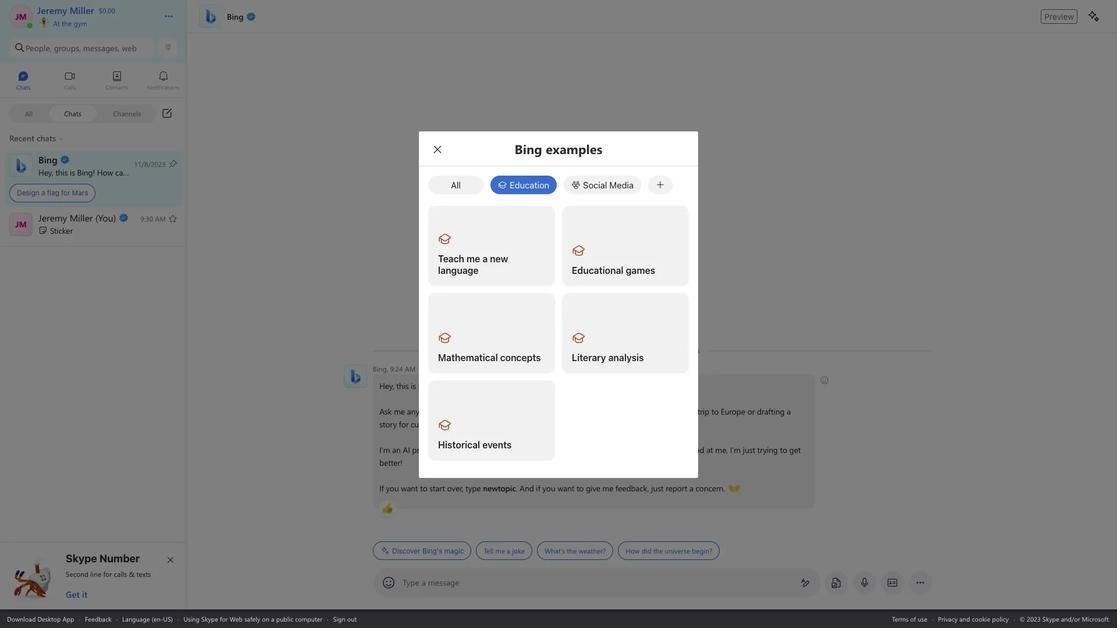 Task type: describe. For each thing, give the bounding box(es) containing it.
sticker
[[50, 225, 73, 236]]

on
[[262, 615, 269, 624]]

an
[[392, 445, 401, 456]]

vegan
[[522, 406, 544, 417]]

a inside button
[[507, 546, 510, 556]]

remember
[[493, 419, 529, 430]]

2 i'm from the left
[[453, 445, 463, 456]]

groups, inside button
[[54, 42, 81, 53]]

0 vertical spatial type
[[422, 406, 437, 417]]

me for new
[[467, 254, 480, 264]]

finding
[[496, 406, 520, 417]]

.
[[516, 483, 518, 494]]

(smileeyes)
[[534, 380, 572, 391]]

teach
[[438, 254, 464, 264]]

desktop
[[37, 615, 61, 624]]

to right trip
[[712, 406, 719, 417]]

so
[[443, 445, 451, 456]]

texts
[[136, 570, 151, 579]]

or
[[748, 406, 755, 417]]

at the gym button
[[37, 16, 152, 28]]

bing, 9:24 am
[[373, 364, 416, 374]]

sign
[[333, 615, 346, 624]]

how inside button
[[626, 546, 640, 556]]

messages,
[[83, 42, 120, 53]]

feedback
[[85, 615, 112, 624]]

ai
[[403, 445, 410, 456]]

social
[[583, 180, 607, 190]]

using
[[184, 615, 200, 624]]

events
[[482, 440, 512, 450]]

to right trying
[[780, 445, 787, 456]]

to down vegan
[[531, 419, 538, 430]]

terms of use
[[892, 615, 928, 624]]

1 vertical spatial all
[[451, 180, 461, 190]]

ask
[[379, 406, 392, 417]]

download desktop app link
[[7, 615, 74, 624]]

1 vertical spatial of
[[911, 615, 916, 624]]

1 vertical spatial how
[[439, 381, 455, 392]]

magic
[[444, 547, 464, 555]]

3 i'm from the left
[[730, 445, 741, 456]]

still
[[466, 445, 477, 456]]

sign out link
[[333, 615, 357, 624]]

a right type
[[422, 577, 426, 588]]

mathematical
[[438, 353, 498, 363]]

universe
[[665, 546, 690, 556]]

0 vertical spatial !
[[93, 167, 95, 178]]

computer
[[295, 615, 322, 624]]

social media
[[583, 180, 634, 190]]

tell me a joke button
[[476, 542, 532, 560]]

if
[[536, 483, 540, 494]]

cookie
[[972, 615, 991, 624]]

what's the weather? button
[[537, 542, 614, 560]]

0 vertical spatial all
[[25, 109, 33, 118]]

out
[[347, 615, 357, 624]]

me for type
[[394, 406, 405, 417]]

0 horizontal spatial how
[[97, 167, 113, 178]]

with
[[585, 419, 600, 430]]

use
[[918, 615, 928, 624]]

weird.
[[632, 445, 652, 456]]

0 horizontal spatial i
[[130, 167, 132, 178]]

download desktop app
[[7, 615, 74, 624]]

web
[[230, 615, 243, 624]]

a inside "teach me a new language"
[[483, 254, 488, 264]]

am
[[405, 364, 416, 374]]

for inside skype number element
[[103, 570, 112, 579]]

to left start
[[420, 483, 427, 494]]

bing,
[[373, 364, 388, 374]]

safely
[[244, 615, 260, 624]]

0 vertical spatial this
[[55, 167, 68, 178]]

people, groups, messages, web
[[26, 42, 137, 53]]

question,
[[448, 406, 480, 417]]

concepts
[[500, 353, 541, 363]]

using skype for web safely on a public computer link
[[184, 615, 322, 624]]

show more bing examples categories element
[[648, 176, 673, 194]]

(en-
[[152, 615, 163, 624]]

educational games
[[572, 265, 655, 276]]

in
[[586, 406, 593, 417]]

0 horizontal spatial bing
[[77, 167, 93, 178]]

language
[[438, 265, 479, 276]]

just inside ask me any type of question, like finding vegan restaurants in cambridge, itinerary for your trip to europe or drafting a story for curious kids. in groups, remember to mention me with @bing. i'm an ai preview, so i'm still learning. sometimes i might say something weird. don't get mad at me, i'm just trying to get better! if you want to start over, type
[[743, 445, 755, 456]]

mad
[[689, 445, 704, 456]]

a inside ask me any type of question, like finding vegan restaurants in cambridge, itinerary for your trip to europe or drafting a story for curious kids. in groups, remember to mention me with @bing. i'm an ai preview, so i'm still learning. sometimes i might say something weird. don't get mad at me, i'm just trying to get better! if you want to start over, type
[[787, 406, 791, 417]]

language (en-us) link
[[122, 615, 173, 624]]

channels
[[113, 109, 141, 118]]

drafting
[[757, 406, 785, 417]]

0 horizontal spatial can
[[115, 167, 127, 178]]

terms of use link
[[892, 615, 928, 624]]

get
[[66, 589, 80, 601]]

sometimes
[[511, 445, 550, 456]]

calls
[[114, 570, 127, 579]]

me right give
[[603, 483, 614, 494]]

9:24
[[390, 364, 403, 374]]

1 vertical spatial hey, this is bing ! how can i help you today?
[[379, 381, 533, 392]]

for right flag
[[61, 189, 70, 197]]

mars
[[72, 189, 88, 197]]

tell me a joke
[[484, 546, 525, 556]]

a right report
[[690, 483, 694, 494]]

your
[[680, 406, 695, 417]]

1 vertical spatial is
[[411, 381, 416, 392]]

what's
[[545, 546, 565, 556]]

at
[[707, 445, 713, 456]]

mathematical concepts
[[438, 353, 541, 363]]

cambridge,
[[595, 406, 635, 417]]

1 vertical spatial !
[[434, 381, 437, 392]]

preview
[[1045, 11, 1074, 21]]

the inside how did the universe begin? button
[[653, 546, 663, 556]]

1 horizontal spatial bing
[[418, 381, 434, 392]]

i inside ask me any type of question, like finding vegan restaurants in cambridge, itinerary for your trip to europe or drafting a story for curious kids. in groups, remember to mention me with @bing. i'm an ai preview, so i'm still learning. sometimes i might say something weird. don't get mad at me, i'm just trying to get better! if you want to start over, type
[[552, 445, 554, 456]]

for right story
[[399, 419, 409, 430]]

europe
[[721, 406, 745, 417]]

line
[[90, 570, 101, 579]]

1 horizontal spatial can
[[457, 381, 469, 392]]

sign out
[[333, 615, 357, 624]]

skype inside skype number element
[[66, 553, 97, 565]]

ask me any type of question, like finding vegan restaurants in cambridge, itinerary for your trip to europe or drafting a story for curious kids. in groups, remember to mention me with @bing. i'm an ai preview, so i'm still learning. sometimes i might say something weird. don't get mad at me, i'm just trying to get better! if you want to start over, type
[[379, 406, 803, 494]]

(openhands)
[[728, 482, 772, 493]]

of inside ask me any type of question, like finding vegan restaurants in cambridge, itinerary for your trip to europe or drafting a story for curious kids. in groups, remember to mention me with @bing. i'm an ai preview, so i'm still learning. sometimes i might say something weird. don't get mad at me, i'm just trying to get better! if you want to start over, type
[[439, 406, 446, 417]]



Task type: locate. For each thing, give the bounding box(es) containing it.
discover
[[392, 547, 421, 555]]

1 horizontal spatial skype
[[201, 615, 218, 624]]

hey, up design a flag for mars
[[38, 167, 53, 178]]

want
[[401, 483, 418, 494], [558, 483, 575, 494]]

0 vertical spatial help
[[134, 167, 149, 178]]

analysis
[[608, 353, 644, 363]]

message
[[428, 577, 460, 588]]

web
[[122, 42, 137, 53]]

0 vertical spatial how
[[97, 167, 113, 178]]

tell
[[484, 546, 494, 556]]

hey, this is bing ! how can i help you today? up mars
[[38, 167, 191, 178]]

how left did
[[626, 546, 640, 556]]

1 vertical spatial just
[[651, 483, 664, 494]]

to left give
[[577, 483, 584, 494]]

joke
[[512, 546, 525, 556]]

like
[[482, 406, 494, 417]]

! up curious at the bottom left
[[434, 381, 437, 392]]

app
[[63, 615, 74, 624]]

get right trying
[[789, 445, 801, 456]]

want inside ask me any type of question, like finding vegan restaurants in cambridge, itinerary for your trip to europe or drafting a story for curious kids. in groups, remember to mention me with @bing. i'm an ai preview, so i'm still learning. sometimes i might say something weird. don't get mad at me, i'm just trying to get better! if you want to start over, type
[[401, 483, 418, 494]]

0 vertical spatial hey,
[[38, 167, 53, 178]]

terms
[[892, 615, 909, 624]]

the inside at the gym button
[[62, 19, 72, 28]]

0 horizontal spatial want
[[401, 483, 418, 494]]

gym
[[74, 19, 87, 28]]

and
[[520, 483, 534, 494]]

1 vertical spatial type
[[466, 483, 481, 494]]

privacy and cookie policy link
[[938, 615, 1009, 624]]

0 horizontal spatial groups,
[[54, 42, 81, 53]]

a left flag
[[41, 189, 45, 197]]

2 horizontal spatial the
[[653, 546, 663, 556]]

restaurants
[[546, 406, 584, 417]]

type a message
[[403, 577, 460, 588]]

1 horizontal spatial !
[[434, 381, 437, 392]]

in
[[456, 419, 462, 430]]

the inside what's the weather? button
[[567, 546, 577, 556]]

better!
[[379, 457, 403, 468]]

this down '9:24' on the bottom left of page
[[396, 381, 409, 392]]

0 vertical spatial i
[[130, 167, 132, 178]]

report
[[666, 483, 688, 494]]

did
[[642, 546, 651, 556]]

1 vertical spatial hey,
[[379, 381, 394, 392]]

1 horizontal spatial the
[[567, 546, 577, 556]]

2 vertical spatial i
[[552, 445, 554, 456]]

type
[[422, 406, 437, 417], [466, 483, 481, 494]]

1 horizontal spatial just
[[743, 445, 755, 456]]

all
[[25, 109, 33, 118], [451, 180, 461, 190]]

0 horizontal spatial just
[[651, 483, 664, 494]]

1 horizontal spatial of
[[911, 615, 916, 624]]

2 get from the left
[[789, 445, 801, 456]]

1 horizontal spatial groups,
[[464, 419, 491, 430]]

story
[[379, 419, 397, 430]]

skype number
[[66, 553, 140, 565]]

1 horizontal spatial i'm
[[453, 445, 463, 456]]

groups, down like
[[464, 419, 491, 430]]

1 i'm from the left
[[379, 445, 390, 456]]

@bing.
[[602, 419, 627, 430]]

0 vertical spatial can
[[115, 167, 127, 178]]

to
[[712, 406, 719, 417], [531, 419, 538, 430], [780, 445, 787, 456], [420, 483, 427, 494], [577, 483, 584, 494]]

at the gym
[[51, 19, 87, 28]]

trying
[[757, 445, 778, 456]]

1 horizontal spatial i
[[471, 381, 473, 392]]

0 vertical spatial skype
[[66, 553, 97, 565]]

me left any
[[394, 406, 405, 417]]

0 vertical spatial of
[[439, 406, 446, 417]]

me inside tell me a joke button
[[495, 546, 505, 556]]

historical
[[438, 440, 480, 450]]

just left report
[[651, 483, 664, 494]]

hey, this is bing ! how can i help you today?
[[38, 167, 191, 178], [379, 381, 533, 392]]

0 horizontal spatial skype
[[66, 553, 97, 565]]

type right over,
[[466, 483, 481, 494]]

literary analysis
[[572, 353, 644, 363]]

a right on
[[271, 615, 274, 624]]

of up kids.
[[439, 406, 446, 417]]

mention
[[540, 419, 570, 430]]

1 get from the left
[[675, 445, 687, 456]]

1 horizontal spatial is
[[411, 381, 416, 392]]

something
[[592, 445, 630, 456]]

2 want from the left
[[558, 483, 575, 494]]

feedback link
[[85, 615, 112, 624]]

1 vertical spatial bing
[[418, 381, 434, 392]]

!
[[93, 167, 95, 178], [434, 381, 437, 392]]

the for what's
[[567, 546, 577, 556]]

type
[[403, 577, 420, 588]]

skype
[[66, 553, 97, 565], [201, 615, 218, 624]]

skype number element
[[10, 553, 177, 601]]

media
[[610, 180, 634, 190]]

bing
[[77, 167, 93, 178], [418, 381, 434, 392]]

policy
[[992, 615, 1009, 624]]

itinerary
[[637, 406, 666, 417]]

learning.
[[479, 445, 509, 456]]

1 horizontal spatial this
[[396, 381, 409, 392]]

bing up any
[[418, 381, 434, 392]]

bing's
[[422, 547, 443, 555]]

get
[[675, 445, 687, 456], [789, 445, 801, 456]]

me,
[[715, 445, 728, 456]]

1 horizontal spatial today?
[[508, 381, 531, 392]]

is down am
[[411, 381, 416, 392]]

0 vertical spatial bing
[[77, 167, 93, 178]]

design
[[17, 189, 39, 197]]

don't
[[654, 445, 673, 456]]

for right line
[[103, 570, 112, 579]]

a right drafting
[[787, 406, 791, 417]]

1 vertical spatial groups,
[[464, 419, 491, 430]]

it
[[82, 589, 87, 601]]

newtopic
[[483, 483, 516, 494]]

0 horizontal spatial get
[[675, 445, 687, 456]]

curious
[[411, 419, 436, 430]]

sticker button
[[0, 208, 187, 242]]

feedback,
[[616, 483, 649, 494]]

how up question,
[[439, 381, 455, 392]]

skype up the second
[[66, 553, 97, 565]]

skype right the using
[[201, 615, 218, 624]]

you
[[151, 167, 164, 178], [493, 381, 506, 392], [386, 483, 399, 494], [543, 483, 556, 494]]

me for joke
[[495, 546, 505, 556]]

second line for calls & texts
[[66, 570, 151, 579]]

just left trying
[[743, 445, 755, 456]]

1 horizontal spatial want
[[558, 483, 575, 494]]

me
[[467, 254, 480, 264], [394, 406, 405, 417], [572, 419, 583, 430], [603, 483, 614, 494], [495, 546, 505, 556]]

0 vertical spatial hey, this is bing ! how can i help you today?
[[38, 167, 191, 178]]

get left mad
[[675, 445, 687, 456]]

0 horizontal spatial help
[[134, 167, 149, 178]]

preview,
[[412, 445, 440, 456]]

want left give
[[558, 483, 575, 494]]

groups, down at the gym
[[54, 42, 81, 53]]

0 horizontal spatial type
[[422, 406, 437, 417]]

me inside "teach me a new language"
[[467, 254, 480, 264]]

want left start
[[401, 483, 418, 494]]

0 horizontal spatial hey, this is bing ! how can i help you today?
[[38, 167, 191, 178]]

i'm right "me,"
[[730, 445, 741, 456]]

1 vertical spatial this
[[396, 381, 409, 392]]

games
[[626, 265, 655, 276]]

the right the at
[[62, 19, 72, 28]]

me left with
[[572, 419, 583, 430]]

using skype for web safely on a public computer
[[184, 615, 322, 624]]

1 horizontal spatial how
[[439, 381, 455, 392]]

i'm left an
[[379, 445, 390, 456]]

this up flag
[[55, 167, 68, 178]]

0 horizontal spatial this
[[55, 167, 68, 178]]

me right tell
[[495, 546, 505, 556]]

2 vertical spatial how
[[626, 546, 640, 556]]

1 horizontal spatial all
[[451, 180, 461, 190]]

2 horizontal spatial i'm
[[730, 445, 741, 456]]

me up language
[[467, 254, 480, 264]]

how did the universe begin? button
[[618, 542, 720, 560]]

0 horizontal spatial of
[[439, 406, 446, 417]]

0 vertical spatial is
[[70, 167, 75, 178]]

can
[[115, 167, 127, 178], [457, 381, 469, 392]]

for left web
[[220, 615, 228, 624]]

for
[[61, 189, 70, 197], [668, 406, 678, 417], [399, 419, 409, 430], [103, 570, 112, 579], [220, 615, 228, 624]]

if
[[379, 483, 384, 494]]

0 vertical spatial today?
[[166, 167, 189, 178]]

0 horizontal spatial i'm
[[379, 445, 390, 456]]

the right what's
[[567, 546, 577, 556]]

Type a message text field
[[403, 577, 791, 589]]

the for at
[[62, 19, 72, 28]]

a left new
[[483, 254, 488, 264]]

1 horizontal spatial help
[[475, 381, 491, 392]]

1 vertical spatial skype
[[201, 615, 218, 624]]

hey, this is bing ! how can i help you today? up question,
[[379, 381, 533, 392]]

educational
[[572, 265, 624, 276]]

the right did
[[653, 546, 663, 556]]

1 horizontal spatial type
[[466, 483, 481, 494]]

groups,
[[54, 42, 81, 53], [464, 419, 491, 430]]

download
[[7, 615, 36, 624]]

type up curious at the bottom left
[[422, 406, 437, 417]]

chats
[[64, 109, 81, 118]]

how up sticker button
[[97, 167, 113, 178]]

2 horizontal spatial i
[[552, 445, 554, 456]]

0 horizontal spatial !
[[93, 167, 95, 178]]

language
[[122, 615, 150, 624]]

0 vertical spatial just
[[743, 445, 755, 456]]

1 horizontal spatial hey,
[[379, 381, 394, 392]]

1 vertical spatial today?
[[508, 381, 531, 392]]

is up mars
[[70, 167, 75, 178]]

1 vertical spatial i
[[471, 381, 473, 392]]

you inside ask me any type of question, like finding vegan restaurants in cambridge, itinerary for your trip to europe or drafting a story for curious kids. in groups, remember to mention me with @bing. i'm an ai preview, so i'm still learning. sometimes i might say something weird. don't get mad at me, i'm just trying to get better! if you want to start over, type
[[386, 483, 399, 494]]

2 horizontal spatial how
[[626, 546, 640, 556]]

0 vertical spatial groups,
[[54, 42, 81, 53]]

a left joke
[[507, 546, 510, 556]]

0 horizontal spatial the
[[62, 19, 72, 28]]

0 horizontal spatial hey,
[[38, 167, 53, 178]]

concern.
[[696, 483, 725, 494]]

0 horizontal spatial all
[[25, 109, 33, 118]]

number
[[99, 553, 140, 565]]

i'm right so
[[453, 445, 463, 456]]

1 horizontal spatial get
[[789, 445, 801, 456]]

i'm
[[379, 445, 390, 456], [453, 445, 463, 456], [730, 445, 741, 456]]

1 vertical spatial can
[[457, 381, 469, 392]]

second
[[66, 570, 89, 579]]

1 vertical spatial help
[[475, 381, 491, 392]]

for left your
[[668, 406, 678, 417]]

us)
[[163, 615, 173, 624]]

over,
[[447, 483, 463, 494]]

1 want from the left
[[401, 483, 418, 494]]

of left use at bottom right
[[911, 615, 916, 624]]

give
[[586, 483, 600, 494]]

0 horizontal spatial is
[[70, 167, 75, 178]]

0 horizontal spatial today?
[[166, 167, 189, 178]]

hey, down the bing,
[[379, 381, 394, 392]]

! up sticker button
[[93, 167, 95, 178]]

1 horizontal spatial hey, this is bing ! how can i help you today?
[[379, 381, 533, 392]]

tab list
[[0, 66, 187, 98]]

bing up mars
[[77, 167, 93, 178]]

groups, inside ask me any type of question, like finding vegan restaurants in cambridge, itinerary for your trip to europe or drafting a story for curious kids. in groups, remember to mention me with @bing. i'm an ai preview, so i'm still learning. sometimes i might say something weird. don't get mad at me, i'm just trying to get better! if you want to start over, type
[[464, 419, 491, 430]]



Task type: vqa. For each thing, say whether or not it's contained in the screenshot.
Create a new board game BUTTON
no



